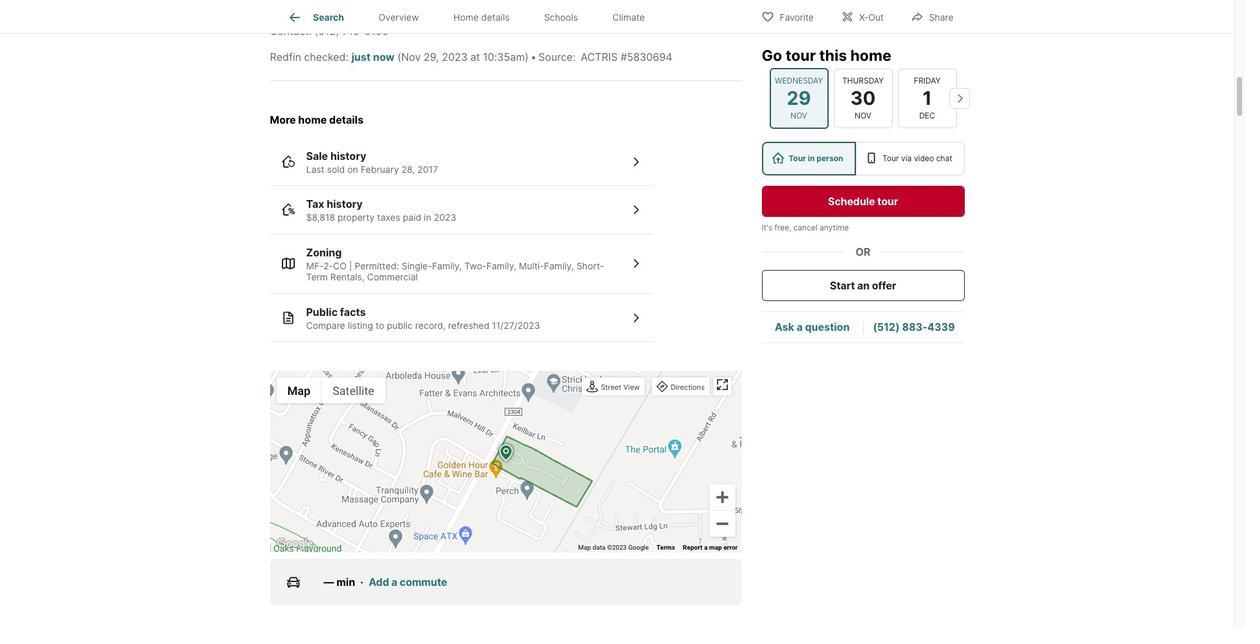 Task type: vqa. For each thing, say whether or not it's contained in the screenshot.


Task type: locate. For each thing, give the bounding box(es) containing it.
record,
[[415, 320, 446, 331]]

1 tour from the left
[[789, 154, 806, 163]]

home details tab
[[436, 2, 527, 33]]

an
[[857, 279, 870, 292]]

history
[[330, 150, 366, 162], [327, 198, 363, 211]]

co
[[333, 260, 347, 271]]

2 horizontal spatial a
[[797, 321, 803, 334]]

29
[[787, 87, 811, 109]]

report a map error link
[[683, 545, 738, 552]]

0 horizontal spatial map
[[287, 384, 310, 398]]

tour via video chat
[[883, 154, 952, 163]]

zoning mf-2-co | permitted: single-family, two-family, multi-family, short- term rentals, commercial
[[306, 246, 604, 283]]

family, left multi- in the top of the page
[[486, 260, 516, 271]]

tour left person at top
[[789, 154, 806, 163]]

tour
[[789, 154, 806, 163], [883, 154, 899, 163]]

a left "map"
[[704, 545, 708, 552]]

data
[[593, 545, 605, 552]]

1 vertical spatial a
[[704, 545, 708, 552]]

free,
[[775, 223, 791, 233]]

video
[[914, 154, 934, 163]]

cancel
[[794, 223, 818, 233]]

1 vertical spatial map
[[578, 545, 591, 552]]

tour inside option
[[883, 154, 899, 163]]

nov down "30"
[[855, 111, 872, 121]]

a right ask on the bottom right of the page
[[797, 321, 803, 334]]

redfin
[[270, 50, 301, 63]]

a right add
[[391, 576, 397, 589]]

nov for 29
[[791, 111, 807, 121]]

history up on
[[330, 150, 366, 162]]

1 horizontal spatial in
[[808, 154, 815, 163]]

tour up the wednesday
[[786, 47, 816, 65]]

home right more at top left
[[298, 113, 327, 126]]

family, left two-
[[432, 260, 462, 271]]

home up thursday
[[850, 47, 891, 65]]

0 vertical spatial tour
[[786, 47, 816, 65]]

family, left short-
[[544, 260, 574, 271]]

history inside 'sale history last sold on february 28, 2017'
[[330, 150, 366, 162]]

map left the data
[[578, 545, 591, 552]]

error
[[724, 545, 738, 552]]

or
[[856, 246, 871, 259]]

0 horizontal spatial a
[[391, 576, 397, 589]]

history inside tax history $8,818 property taxes paid in 2023
[[327, 198, 363, 211]]

schedule tour
[[828, 195, 898, 208]]

0 vertical spatial map
[[287, 384, 310, 398]]

history for sale history
[[330, 150, 366, 162]]

sale
[[306, 150, 328, 162]]

2023 right 'paid'
[[434, 212, 456, 223]]

tour
[[786, 47, 816, 65], [877, 195, 898, 208]]

2 tour from the left
[[883, 154, 899, 163]]

1 horizontal spatial home
[[850, 47, 891, 65]]

0 horizontal spatial in
[[424, 212, 431, 223]]

details up 'sale history last sold on february 28, 2017'
[[329, 113, 363, 126]]

taxes
[[377, 212, 400, 223]]

1 family, from the left
[[432, 260, 462, 271]]

0 horizontal spatial nov
[[791, 111, 807, 121]]

1 horizontal spatial family,
[[486, 260, 516, 271]]

0 horizontal spatial (512)
[[315, 24, 340, 37]]

nov inside wednesday 29 nov
[[791, 111, 807, 121]]

None button
[[769, 68, 828, 129], [834, 69, 893, 128], [898, 69, 957, 128], [769, 68, 828, 129], [834, 69, 893, 128], [898, 69, 957, 128]]

family,
[[432, 260, 462, 271], [486, 260, 516, 271], [544, 260, 574, 271]]

0 horizontal spatial details
[[329, 113, 363, 126]]

0 horizontal spatial tour
[[789, 154, 806, 163]]

anytime
[[820, 223, 849, 233]]

more
[[270, 113, 296, 126]]

start an offer button
[[762, 270, 965, 301]]

tour for tour via video chat
[[883, 154, 899, 163]]

tour in person option
[[762, 142, 856, 176]]

tour right schedule
[[877, 195, 898, 208]]

2 nov from the left
[[855, 111, 872, 121]]

1 horizontal spatial details
[[481, 12, 510, 23]]

just now link
[[352, 50, 395, 63], [352, 50, 395, 63]]

1 nov from the left
[[791, 111, 807, 121]]

in left person at top
[[808, 154, 815, 163]]

start
[[830, 279, 855, 292]]

compare
[[306, 320, 345, 331]]

0 vertical spatial history
[[330, 150, 366, 162]]

favorite
[[780, 11, 814, 22]]

add a commute button
[[369, 575, 447, 590]]

dec
[[919, 111, 935, 121]]

wednesday 29 nov
[[775, 76, 823, 121]]

map left satellite 'popup button'
[[287, 384, 310, 398]]

next image
[[949, 88, 970, 109]]

in right 'paid'
[[424, 212, 431, 223]]

map for map data ©2023 google
[[578, 545, 591, 552]]

checked:
[[304, 50, 349, 63]]

2 vertical spatial a
[[391, 576, 397, 589]]

0 vertical spatial a
[[797, 321, 803, 334]]

10:35am)
[[483, 50, 529, 63]]

nov inside thursday 30 nov
[[855, 111, 872, 121]]

tour inside button
[[877, 195, 898, 208]]

(512) left 883-
[[873, 321, 900, 334]]

terms
[[657, 545, 675, 552]]

add
[[369, 576, 389, 589]]

1
[[923, 87, 932, 109]]

map for map
[[287, 384, 310, 398]]

1 horizontal spatial a
[[704, 545, 708, 552]]

1 horizontal spatial map
[[578, 545, 591, 552]]

public
[[387, 320, 413, 331]]

tab list
[[270, 0, 673, 33]]

details inside tab
[[481, 12, 510, 23]]

1 vertical spatial home
[[298, 113, 327, 126]]

actris
[[581, 50, 618, 63]]

nov for 30
[[855, 111, 872, 121]]

1 horizontal spatial nov
[[855, 111, 872, 121]]

1 vertical spatial 2023
[[434, 212, 456, 223]]

wednesday
[[775, 76, 823, 85]]

terms link
[[657, 545, 675, 552]]

2023 left at
[[442, 50, 468, 63]]

map inside popup button
[[287, 384, 310, 398]]

last
[[306, 164, 324, 175]]

tour for go
[[786, 47, 816, 65]]

30
[[850, 87, 876, 109]]

0 vertical spatial in
[[808, 154, 815, 163]]

nov down "29"
[[791, 111, 807, 121]]

$8,818
[[306, 212, 335, 223]]

•
[[531, 50, 536, 63]]

in
[[808, 154, 815, 163], [424, 212, 431, 223]]

street view
[[601, 383, 640, 392]]

1 horizontal spatial (512)
[[873, 321, 900, 334]]

via
[[901, 154, 912, 163]]

1 horizontal spatial tour
[[877, 195, 898, 208]]

go
[[762, 47, 782, 65]]

x-
[[859, 11, 868, 22]]

list box containing tour in person
[[762, 142, 965, 176]]

2 horizontal spatial family,
[[544, 260, 574, 271]]

28,
[[402, 164, 415, 175]]

0 horizontal spatial family,
[[432, 260, 462, 271]]

directions
[[671, 383, 705, 392]]

details
[[481, 12, 510, 23], [329, 113, 363, 126]]

report
[[683, 545, 703, 552]]

0 horizontal spatial tour
[[786, 47, 816, 65]]

2017
[[417, 164, 438, 175]]

tour inside option
[[789, 154, 806, 163]]

tour left via
[[883, 154, 899, 163]]

history up property
[[327, 198, 363, 211]]

1 vertical spatial history
[[327, 198, 363, 211]]

(512)
[[315, 24, 340, 37], [873, 321, 900, 334]]

(nov
[[397, 50, 421, 63]]

1 horizontal spatial tour
[[883, 154, 899, 163]]

list box
[[762, 142, 965, 176]]

in inside tax history $8,818 property taxes paid in 2023
[[424, 212, 431, 223]]

1 vertical spatial in
[[424, 212, 431, 223]]

more home details
[[270, 113, 363, 126]]

4339
[[927, 321, 955, 334]]

details right home
[[481, 12, 510, 23]]

tour for schedule
[[877, 195, 898, 208]]

(512) down search
[[315, 24, 340, 37]]

a for map
[[704, 545, 708, 552]]

1 vertical spatial tour
[[877, 195, 898, 208]]

0 vertical spatial details
[[481, 12, 510, 23]]

map button
[[276, 378, 321, 404]]

menu bar
[[276, 378, 385, 404]]

0 vertical spatial 2023
[[442, 50, 468, 63]]

menu bar containing map
[[276, 378, 385, 404]]

zoning
[[306, 246, 342, 259]]



Task type: describe. For each thing, give the bounding box(es) containing it.
home
[[453, 12, 479, 23]]

street
[[601, 383, 621, 392]]

0 vertical spatial home
[[850, 47, 891, 65]]

climate tab
[[595, 2, 662, 33]]

tax
[[306, 198, 324, 211]]

offer
[[872, 279, 896, 292]]

map
[[709, 545, 722, 552]]

it's
[[762, 223, 772, 233]]

2023 inside tax history $8,818 property taxes paid in 2023
[[434, 212, 456, 223]]

contact:
[[270, 24, 312, 37]]

search link
[[287, 10, 344, 25]]

1 vertical spatial details
[[329, 113, 363, 126]]

©2023
[[607, 545, 627, 552]]

(512) 883-4339 link
[[873, 321, 955, 334]]

to
[[376, 320, 384, 331]]

favorite button
[[751, 3, 825, 29]]

2-
[[323, 260, 333, 271]]

3 family, from the left
[[544, 260, 574, 271]]

0 horizontal spatial home
[[298, 113, 327, 126]]

out
[[868, 11, 884, 22]]

in inside option
[[808, 154, 815, 163]]

schools tab
[[527, 2, 595, 33]]

listing
[[348, 320, 373, 331]]

0156
[[364, 24, 389, 37]]

share button
[[900, 3, 965, 29]]

contact: (512) 710-0156
[[270, 24, 389, 37]]

view
[[623, 383, 640, 392]]

history for tax history
[[327, 198, 363, 211]]

google image
[[273, 536, 316, 553]]

710-
[[342, 24, 364, 37]]

|
[[349, 260, 352, 271]]

#
[[621, 50, 627, 63]]

schools
[[544, 12, 578, 23]]

thursday
[[842, 76, 884, 85]]

share
[[929, 11, 954, 22]]

commute
[[400, 576, 447, 589]]

home details
[[453, 12, 510, 23]]

mf-
[[306, 260, 323, 271]]

11/27/2023
[[492, 320, 540, 331]]

schedule
[[828, 195, 875, 208]]

public facts compare listing to public record, refreshed 11/27/2023
[[306, 306, 540, 331]]

0 vertical spatial (512)
[[315, 24, 340, 37]]

start an offer
[[830, 279, 896, 292]]

chat
[[936, 154, 952, 163]]

map region
[[146, 352, 810, 629]]

satellite button
[[321, 378, 385, 404]]

tour for tour in person
[[789, 154, 806, 163]]

this
[[819, 47, 847, 65]]

climate
[[612, 12, 645, 23]]

ask a question
[[775, 321, 850, 334]]

883-
[[902, 321, 928, 334]]

sold
[[327, 164, 345, 175]]

refreshed
[[448, 320, 489, 331]]

now
[[373, 50, 395, 63]]

tour in person
[[789, 154, 843, 163]]

redfin checked: just now (nov 29, 2023 at 10:35am) • source: actris # 5830694
[[270, 50, 672, 63]]

tab list containing search
[[270, 0, 673, 33]]

5830694
[[627, 50, 672, 63]]

it's free, cancel anytime
[[762, 223, 849, 233]]

friday 1 dec
[[914, 76, 941, 121]]

x-out button
[[830, 3, 895, 29]]

directions button
[[653, 379, 708, 397]]

commercial
[[367, 272, 418, 283]]

—
[[324, 576, 334, 589]]

go tour this home
[[762, 47, 891, 65]]

2 family, from the left
[[486, 260, 516, 271]]

map data ©2023 google
[[578, 545, 649, 552]]

thursday 30 nov
[[842, 76, 884, 121]]

a for question
[[797, 321, 803, 334]]

source:
[[538, 50, 576, 63]]

friday
[[914, 76, 941, 85]]

search
[[313, 12, 344, 23]]

paid
[[403, 212, 421, 223]]

1 vertical spatial (512)
[[873, 321, 900, 334]]

report a map error
[[683, 545, 738, 552]]

ask a question link
[[775, 321, 850, 334]]

tour via video chat option
[[856, 142, 965, 176]]

at
[[470, 50, 480, 63]]

two-
[[464, 260, 486, 271]]

facts
[[340, 306, 366, 319]]

(512) 883-4339
[[873, 321, 955, 334]]

schedule tour button
[[762, 186, 965, 217]]

street view button
[[583, 379, 643, 397]]

just
[[352, 50, 371, 63]]

rentals,
[[330, 272, 365, 283]]

tax history $8,818 property taxes paid in 2023
[[306, 198, 456, 223]]

on
[[347, 164, 358, 175]]

min
[[336, 576, 355, 589]]

overview tab
[[361, 2, 436, 33]]

single-
[[402, 260, 432, 271]]



